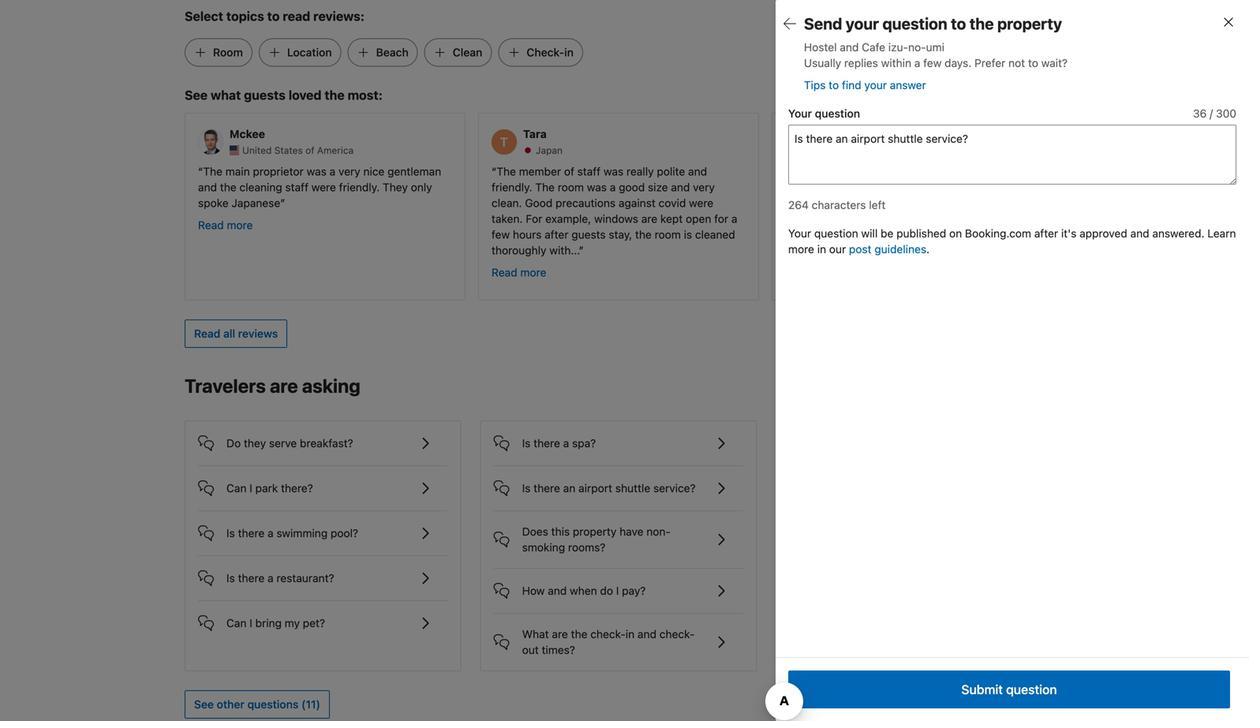 Task type: vqa. For each thing, say whether or not it's contained in the screenshot.
"companies" in What car rental companies are available in Albuquerque? dropdown button
no



Task type: describe. For each thing, give the bounding box(es) containing it.
cleaning
[[240, 181, 282, 194]]

for
[[715, 212, 729, 225]]

nice inside " the room number was surprisingly big and it had a very nice view. it is a small hotel and didn't have too many guests. we had a very pleasant stay there.
[[819, 181, 841, 194]]

it
[[872, 181, 879, 194]]

booking.com
[[966, 227, 1032, 240]]

shuttle
[[616, 482, 651, 495]]

can i park there? button
[[198, 467, 448, 498]]

submit
[[962, 683, 1004, 698]]

post guidelines button
[[850, 242, 927, 258]]

a left restaurant?
[[268, 572, 274, 585]]

inessa
[[817, 128, 853, 141]]

friendly. inside " the main proprietor was a very nice gentleman and the cleaning staff were friendly.  they only spoke japanese
[[339, 181, 380, 194]]

does this property have non- smoking rooms? button
[[494, 512, 744, 556]]

" for room
[[579, 244, 584, 257]]

question up no-
[[883, 14, 948, 33]]

view.
[[844, 181, 869, 194]]

they
[[244, 437, 266, 450]]

read more button for the main proprietor was a very nice gentleman and the cleaning staff were friendly.  they only spoke japanese
[[198, 217, 253, 233]]

what
[[522, 628, 549, 641]]

do
[[227, 437, 241, 450]]

hours
[[513, 228, 542, 241]]

we
[[876, 197, 892, 210]]

can i bring my pet?
[[227, 617, 325, 630]]

can i bring my pet? button
[[198, 602, 448, 633]]

is for is there a restaurant?
[[227, 572, 235, 585]]

all
[[224, 327, 235, 340]]

against
[[619, 197, 656, 210]]

covid
[[659, 197, 686, 210]]

surprisingly
[[907, 165, 967, 178]]

1 check- from the left
[[591, 628, 626, 641]]

polite
[[657, 165, 686, 178]]

good
[[525, 197, 553, 210]]

were inside " the member of staff was really polite and friendly. the room was a good size and very clean. good precautions against covid were taken. for example, windows are kept open for a few hours after guests stay, the room is cleaned thoroughly with...
[[689, 197, 714, 210]]

submit question button
[[789, 671, 1231, 709]]

stay,
[[609, 228, 633, 241]]

they
[[383, 181, 408, 194]]

is for is there a swimming pool?
[[227, 527, 235, 540]]

submit question
[[962, 683, 1058, 698]]

after inside " the member of staff was really polite and friendly. the room was a good size and very clean. good precautions against covid were taken. for example, windows are kept open for a few hours after guests stay, the room is cleaned thoroughly with...
[[545, 228, 569, 241]]

2 vertical spatial room
[[655, 228, 681, 241]]

a left small
[[893, 181, 899, 194]]

precautions
[[556, 197, 616, 210]]

does this property have non- smoking rooms?
[[522, 525, 671, 554]]

many
[[805, 197, 833, 210]]

an
[[564, 482, 576, 495]]

(11)
[[302, 698, 321, 711]]

read for the main proprietor was a very nice gentleman and the cleaning staff were friendly.  they only spoke japanese
[[198, 219, 224, 232]]

izu-
[[889, 41, 909, 54]]

can i park there?
[[227, 482, 313, 495]]

tips to find your answer
[[805, 79, 927, 92]]

tips
[[805, 79, 826, 92]]

select
[[185, 9, 223, 24]]

was up the precautions
[[587, 181, 607, 194]]

your inside button
[[865, 79, 887, 92]]

replies
[[845, 57, 879, 70]]

more for the main proprietor was a very nice gentleman and the cleaning staff were friendly.  they only spoke japanese
[[227, 219, 253, 232]]

read more button for the room number was surprisingly big and it had a very nice view. it is a small hotel and didn't have too many guests. we had a very pleasant stay there.
[[786, 233, 840, 249]]

hostel and cafe izu-no-umi usually replies within a few days. prefer not to wait?
[[805, 41, 1071, 70]]

is there a swimming pool? button
[[198, 512, 448, 543]]

thoroughly
[[492, 244, 547, 257]]

1 japan from the left
[[536, 145, 563, 156]]

select topics to read reviews:
[[185, 9, 365, 24]]

there for is there a restaurant?
[[238, 572, 265, 585]]

swimming
[[277, 527, 328, 540]]

and inside hostel and cafe izu-no-umi usually replies within a few days. prefer not to wait?
[[840, 41, 859, 54]]

" for the member of staff was really polite and friendly. the room was a good size and very clean. good precautions against covid were taken. for example, windows are kept open for a few hours after guests stay, the room is cleaned thoroughly with...
[[492, 165, 497, 178]]

the for room
[[791, 165, 810, 178]]

pay?
[[622, 585, 646, 598]]

0 vertical spatial in
[[565, 46, 574, 59]]

is there a swimming pool?
[[227, 527, 358, 540]]

my
[[285, 617, 300, 630]]

big
[[970, 165, 986, 178]]

/
[[1211, 107, 1214, 120]]

what
[[211, 88, 241, 103]]

" the room number was surprisingly big and it had a very nice view. it is a small hotel and didn't have too many guests. we had a very pleasant stay there.
[[786, 165, 1039, 225]]

this is a carousel with rotating slides. it displays featured reviews of the property. use the next and previous buttons to navigate. region
[[172, 107, 1066, 307]]

breakfast?
[[300, 437, 353, 450]]

and inside button
[[548, 585, 567, 598]]

within
[[882, 57, 912, 70]]

airport
[[579, 482, 613, 495]]

see for see what guests loved the most:
[[185, 88, 208, 103]]

too
[[786, 197, 802, 210]]

guidelines
[[875, 243, 927, 256]]

room inside " the room number was surprisingly big and it had a very nice view. it is a small hotel and didn't have too many guests. we had a very pleasant stay there.
[[813, 165, 839, 178]]

more inside the your question will be published on booking.com after it's approved and answered. learn more in our
[[789, 243, 815, 256]]

read more for the room number was surprisingly big and it had a very nice view. it is a small hotel and didn't have too many guests. we had a very pleasant stay there.
[[786, 234, 840, 247]]

your question
[[789, 107, 861, 120]]

park
[[256, 482, 278, 495]]

read for the member of staff was really polite and friendly. the room was a good size and very clean. good precautions against covid were taken. for example, windows are kept open for a few hours after guests stay, the room is cleaned thoroughly with...
[[492, 266, 518, 279]]

staff inside " the main proprietor was a very nice gentleman and the cleaning staff were friendly.  they only spoke japanese
[[285, 181, 309, 194]]

does
[[522, 525, 549, 538]]

travelers
[[185, 375, 266, 397]]

a left "spa?"
[[564, 437, 570, 450]]

there for is there a spa?
[[534, 437, 561, 450]]

and inside " the main proprietor was a very nice gentleman and the cleaning staff were friendly.  they only spoke japanese
[[198, 181, 217, 194]]

i for can i park there?
[[250, 482, 253, 495]]

0 horizontal spatial guests
[[244, 88, 286, 103]]

smoking
[[522, 541, 565, 554]]

do they serve breakfast?
[[227, 437, 353, 450]]

beach
[[376, 46, 409, 59]]

be
[[881, 227, 894, 240]]

2 check- from the left
[[660, 628, 695, 641]]

" for cleaning
[[281, 197, 285, 210]]

0 horizontal spatial had
[[895, 197, 914, 210]]

very down hotel
[[926, 197, 948, 210]]

non-
[[647, 525, 671, 538]]

pool?
[[331, 527, 358, 540]]

is inside " the member of staff was really polite and friendly. the room was a good size and very clean. good precautions against covid were taken. for example, windows are kept open for a few hours after guests stay, the room is cleaned thoroughly with...
[[684, 228, 693, 241]]

read more button for the member of staff was really polite and friendly. the room was a good size and very clean. good precautions against covid were taken. for example, windows are kept open for a few hours after guests stay, the room is cleaned thoroughly with...
[[492, 265, 547, 281]]

united states of america image
[[230, 146, 239, 155]]

japan image
[[524, 146, 533, 155]]

more for the member of staff was really polite and friendly. the room was a good size and very clean. good precautions against covid were taken. for example, windows are kept open for a few hours after guests stay, the room is cleaned thoroughly with...
[[521, 266, 547, 279]]

united
[[242, 145, 272, 156]]

is there an airport shuttle service? button
[[494, 467, 744, 498]]

it's
[[1062, 227, 1077, 240]]

the inside " the member of staff was really polite and friendly. the room was a good size and very clean. good precautions against covid were taken. for example, windows are kept open for a few hours after guests stay, the room is cleaned thoroughly with...
[[636, 228, 652, 241]]

other
[[217, 698, 245, 711]]

a up too
[[786, 181, 792, 194]]

stay
[[998, 197, 1019, 210]]

what are the check-in and check- out times? button
[[494, 614, 744, 658]]

spoke
[[198, 197, 229, 210]]

can for can i park there?
[[227, 482, 247, 495]]

post guidelines .
[[850, 243, 930, 256]]

the down member
[[536, 181, 555, 194]]

and up pleasant
[[960, 181, 979, 194]]

answered.
[[1153, 227, 1205, 240]]

very inside " the main proprietor was a very nice gentleman and the cleaning staff were friendly.  they only spoke japanese
[[339, 165, 361, 178]]

is for is there a spa?
[[522, 437, 531, 450]]

read more for the main proprietor was a very nice gentleman and the cleaning staff were friendly.  they only spoke japanese
[[198, 219, 253, 232]]

tara
[[524, 128, 547, 141]]

a down small
[[917, 197, 923, 210]]

property inside "does this property have non- smoking rooms?"
[[573, 525, 617, 538]]

read all reviews
[[194, 327, 278, 340]]



Task type: locate. For each thing, give the bounding box(es) containing it.
1 vertical spatial few
[[492, 228, 510, 241]]

in inside the your question will be published on booking.com after it's approved and answered. learn more in our
[[818, 243, 827, 256]]

japanese
[[232, 197, 281, 210]]

0 vertical spatial have
[[1014, 181, 1038, 194]]

to inside tips to find your answer button
[[829, 79, 840, 92]]

read more button down there.
[[786, 233, 840, 249]]

" up clean.
[[492, 165, 497, 178]]

1 vertical spatial had
[[895, 197, 914, 210]]

0 vertical spatial room
[[813, 165, 839, 178]]

are for travelers are asking
[[270, 375, 298, 397]]

1 vertical spatial i
[[617, 585, 619, 598]]

the inside what are the check-in and check- out times?
[[571, 628, 588, 641]]

property
[[998, 14, 1063, 33], [573, 525, 617, 538]]

the inside " the main proprietor was a very nice gentleman and the cleaning staff were friendly.  they only spoke japanese
[[203, 165, 223, 178]]

main
[[226, 165, 250, 178]]

room down 'kept'
[[655, 228, 681, 241]]

0 vertical spatial are
[[642, 212, 658, 225]]

send your question to the property dialog
[[751, 0, 1250, 722]]

is there a restaurant? button
[[198, 557, 448, 588]]

1 horizontal spatial are
[[552, 628, 568, 641]]

reviews
[[238, 327, 278, 340]]

of right member
[[564, 165, 575, 178]]

read more for the member of staff was really polite and friendly. the room was a good size and very clean. good precautions against covid were taken. for example, windows are kept open for a few hours after guests stay, the room is cleaned thoroughly with...
[[492, 266, 547, 279]]

0 horizontal spatial property
[[573, 525, 617, 538]]

0 horizontal spatial few
[[492, 228, 510, 241]]

your down there.
[[789, 227, 812, 240]]

1 vertical spatial staff
[[285, 181, 309, 194]]

pet?
[[303, 617, 325, 630]]

1 horizontal spatial friendly.
[[492, 181, 533, 194]]

to up hostel and cafe izu-no-umi usually replies within a few days. prefer not to wait? at the top of the page
[[952, 14, 967, 33]]

question right submit
[[1007, 683, 1058, 698]]

japan right japan icon
[[536, 145, 563, 156]]

how and when do i pay?
[[522, 585, 646, 598]]

1 horizontal spatial "
[[492, 165, 497, 178]]

2 horizontal spatial room
[[813, 165, 839, 178]]

friendly. inside " the member of staff was really polite and friendly. the room was a good size and very clean. good precautions against covid were taken. for example, windows are kept open for a few hours after guests stay, the room is cleaned thoroughly with...
[[492, 181, 533, 194]]

was up small
[[884, 165, 904, 178]]

have down it
[[1014, 181, 1038, 194]]

published
[[897, 227, 947, 240]]

of right the states
[[306, 145, 315, 156]]

tips to find your answer button
[[805, 78, 927, 93]]

to right the not
[[1029, 57, 1039, 70]]

0 horizontal spatial were
[[312, 181, 336, 194]]

travelers are asking
[[185, 375, 361, 397]]

few
[[924, 57, 942, 70], [492, 228, 510, 241]]

after up with...
[[545, 228, 569, 241]]

of inside " the member of staff was really polite and friendly. the room was a good size and very clean. good precautions against covid were taken. for example, windows are kept open for a few hours after guests stay, the room is cleaned thoroughly with...
[[564, 165, 575, 178]]

0 vertical spatial see
[[185, 88, 208, 103]]

and left it
[[989, 165, 1008, 178]]

nice up they
[[364, 165, 385, 178]]

no-
[[909, 41, 927, 54]]

cafe
[[862, 41, 886, 54]]

there up bring at the bottom left of page
[[238, 572, 265, 585]]

really
[[627, 165, 654, 178]]

see left what
[[185, 88, 208, 103]]

" up too
[[786, 165, 791, 178]]

serve
[[269, 437, 297, 450]]

0 horizontal spatial are
[[270, 375, 298, 397]]

" down cleaning
[[281, 197, 285, 210]]

after inside the your question will be published on booking.com after it's approved and answered. learn more in our
[[1035, 227, 1059, 240]]

more left post
[[814, 234, 840, 247]]

1 horizontal spatial japan
[[830, 145, 857, 156]]

is inside " the room number was surprisingly big and it had a very nice view. it is a small hotel and didn't have too many guests. we had a very pleasant stay there.
[[882, 181, 890, 194]]

1 can from the top
[[227, 482, 247, 495]]

was up good
[[604, 165, 624, 178]]

0 vertical spatial of
[[306, 145, 315, 156]]

your for your question
[[789, 107, 813, 120]]

see what guests loved the most:
[[185, 88, 383, 103]]

a inside " the main proprietor was a very nice gentleman and the cleaning staff were friendly.  they only spoke japanese
[[330, 165, 336, 178]]

is there a spa?
[[522, 437, 596, 450]]

i for can i bring my pet?
[[250, 617, 253, 630]]

your inside the your question will be published on booking.com after it's approved and answered. learn more in our
[[789, 227, 812, 240]]

1 vertical spatial of
[[564, 165, 575, 178]]

i left bring at the bottom left of page
[[250, 617, 253, 630]]

property inside dialog
[[998, 14, 1063, 33]]

0 vertical spatial is
[[882, 181, 890, 194]]

was inside " the room number was surprisingly big and it had a very nice view. it is a small hotel and didn't have too many guests. we had a very pleasant stay there.
[[884, 165, 904, 178]]

in inside what are the check-in and check- out times?
[[626, 628, 635, 641]]

see other questions (11) button
[[185, 691, 330, 719]]

1 horizontal spatial guests
[[572, 228, 606, 241]]

question inside the your question will be published on booking.com after it's approved and answered. learn more in our
[[815, 227, 859, 240]]

1 vertical spatial can
[[227, 617, 247, 630]]

are up times?
[[552, 628, 568, 641]]

the inside send your question to the property dialog
[[970, 14, 995, 33]]

how
[[522, 585, 545, 598]]

and
[[840, 41, 859, 54], [689, 165, 708, 178], [989, 165, 1008, 178], [198, 181, 217, 194], [671, 181, 690, 194], [960, 181, 979, 194], [1131, 227, 1150, 240], [548, 585, 567, 598], [638, 628, 657, 641]]

.
[[927, 243, 930, 256]]

2 " from the left
[[492, 165, 497, 178]]

guests.
[[836, 197, 873, 210]]

1 horizontal spatial read more
[[492, 266, 547, 279]]

the up too
[[791, 165, 810, 178]]

inessa japan
[[817, 128, 857, 156]]

2 horizontal spatial in
[[818, 243, 827, 256]]

there?
[[281, 482, 313, 495]]

nice inside " the main proprietor was a very nice gentleman and the cleaning staff were friendly.  they only spoke japanese
[[364, 165, 385, 178]]

were up open
[[689, 197, 714, 210]]

can for can i bring my pet?
[[227, 617, 247, 630]]

is left an
[[522, 482, 531, 495]]

i inside "button"
[[250, 482, 253, 495]]

is left "spa?"
[[522, 437, 531, 450]]

will
[[862, 227, 878, 240]]

1 vertical spatial your
[[865, 79, 887, 92]]

read more down thoroughly
[[492, 266, 547, 279]]

e.g. do you offer room service?  text field
[[789, 125, 1237, 185]]

2 your from the top
[[789, 227, 812, 240]]

location
[[287, 46, 332, 59]]

to left find
[[829, 79, 840, 92]]

1 vertical spatial is
[[684, 228, 693, 241]]

0 vertical spatial had
[[1020, 165, 1039, 178]]

1 vertical spatial were
[[689, 197, 714, 210]]

do
[[600, 585, 614, 598]]

1 vertical spatial "
[[579, 244, 584, 257]]

1 horizontal spatial in
[[626, 628, 635, 641]]

few inside hostel and cafe izu-no-umi usually replies within a few days. prefer not to wait?
[[924, 57, 942, 70]]

0 vertical spatial guests
[[244, 88, 286, 103]]

is up can i bring my pet?
[[227, 572, 235, 585]]

to
[[267, 9, 280, 24], [952, 14, 967, 33], [1029, 57, 1039, 70], [829, 79, 840, 92]]

1 horizontal spatial room
[[655, 228, 681, 241]]

your
[[789, 107, 813, 120], [789, 227, 812, 240]]

question up our
[[815, 227, 859, 240]]

36
[[1194, 107, 1208, 120]]

0 horizontal spatial have
[[620, 525, 644, 538]]

it
[[1011, 165, 1017, 178]]

is down open
[[684, 228, 693, 241]]

1 horizontal spatial property
[[998, 14, 1063, 33]]

1 vertical spatial property
[[573, 525, 617, 538]]

japan down inessa on the top
[[830, 145, 857, 156]]

questions
[[248, 698, 299, 711]]

2 vertical spatial in
[[626, 628, 635, 641]]

pleasant
[[951, 197, 995, 210]]

1 horizontal spatial were
[[689, 197, 714, 210]]

there left "spa?"
[[534, 437, 561, 450]]

0 horizontal spatial check-
[[591, 628, 626, 641]]

only
[[411, 181, 432, 194]]

and inside the your question will be published on booking.com after it's approved and answered. learn more in our
[[1131, 227, 1150, 240]]

is inside 'button'
[[227, 527, 235, 540]]

can left park
[[227, 482, 247, 495]]

1 vertical spatial room
[[558, 181, 584, 194]]

2 horizontal spatial read more button
[[786, 233, 840, 249]]

usually
[[805, 57, 842, 70]]

your for your question will be published on booking.com after it's approved and answered. learn more in our
[[789, 227, 812, 240]]

is for is there an airport shuttle service?
[[522, 482, 531, 495]]

read for the room number was surprisingly big and it had a very nice view. it is a small hotel and didn't have too many guests. we had a very pleasant stay there.
[[786, 234, 811, 247]]

there for is there an airport shuttle service?
[[534, 482, 561, 495]]

read down there.
[[786, 234, 811, 247]]

staff up the precautions
[[578, 165, 601, 178]]

1 horizontal spatial after
[[1035, 227, 1059, 240]]

0 vertical spatial your
[[789, 107, 813, 120]]

2 vertical spatial i
[[250, 617, 253, 630]]

nice
[[364, 165, 385, 178], [819, 181, 841, 194]]

small
[[902, 181, 929, 194]]

proprietor
[[253, 165, 304, 178]]

and down pay?
[[638, 628, 657, 641]]

umi
[[927, 41, 945, 54]]

and right the polite
[[689, 165, 708, 178]]

1 " from the left
[[198, 165, 203, 178]]

see inside button
[[194, 698, 214, 711]]

2 horizontal spatial "
[[786, 165, 791, 178]]

" inside " the member of staff was really polite and friendly. the room was a good size and very clean. good precautions against covid were taken. for example, windows are kept open for a few hours after guests stay, the room is cleaned thoroughly with...
[[492, 165, 497, 178]]

" up spoke at the left
[[198, 165, 203, 178]]

have inside " the room number was surprisingly big and it had a very nice view. it is a small hotel and didn't have too many guests. we had a very pleasant stay there.
[[1014, 181, 1038, 194]]

was down united states of america
[[307, 165, 327, 178]]

very down america
[[339, 165, 361, 178]]

room down inessa japan
[[813, 165, 839, 178]]

had down small
[[895, 197, 914, 210]]

very inside " the member of staff was really polite and friendly. the room was a good size and very clean. good precautions against covid were taken. for example, windows are kept open for a few hours after guests stay, the room is cleaned thoroughly with...
[[693, 181, 715, 194]]

2 japan from the left
[[830, 145, 857, 156]]

read more button down spoke at the left
[[198, 217, 253, 233]]

left
[[870, 199, 886, 212]]

few inside " the member of staff was really polite and friendly. the room was a good size and very clean. good precautions against covid were taken. for example, windows are kept open for a few hours after guests stay, the room is cleaned thoroughly with...
[[492, 228, 510, 241]]

our
[[830, 243, 847, 256]]

0 horizontal spatial nice
[[364, 165, 385, 178]]

0 vertical spatial nice
[[364, 165, 385, 178]]

read left the all on the top of page
[[194, 327, 221, 340]]

the
[[203, 165, 223, 178], [497, 165, 516, 178], [791, 165, 810, 178], [536, 181, 555, 194]]

was
[[307, 165, 327, 178], [604, 165, 624, 178], [884, 165, 904, 178], [587, 181, 607, 194]]

read down thoroughly
[[492, 266, 518, 279]]

see other questions (11)
[[194, 698, 321, 711]]

a right for
[[732, 212, 738, 225]]

america
[[317, 145, 354, 156]]

check- down do
[[591, 628, 626, 641]]

rooms?
[[568, 541, 606, 554]]

0 horizontal spatial after
[[545, 228, 569, 241]]

times?
[[542, 644, 576, 657]]

property up rooms?
[[573, 525, 617, 538]]

days.
[[945, 57, 972, 70]]

there for is there a swimming pool?
[[238, 527, 265, 540]]

japan inside inessa japan
[[830, 145, 857, 156]]

to inside hostel and cafe izu-no-umi usually replies within a few days. prefer not to wait?
[[1029, 57, 1039, 70]]

1 vertical spatial guests
[[572, 228, 606, 241]]

1 vertical spatial in
[[818, 243, 827, 256]]

more for the room number was surprisingly big and it had a very nice view. it is a small hotel and didn't have too many guests. we had a very pleasant stay there.
[[814, 234, 840, 247]]

check- down how and when do i pay? button
[[660, 628, 695, 641]]

1 horizontal spatial few
[[924, 57, 942, 70]]

1 vertical spatial have
[[620, 525, 644, 538]]

and up covid at the top of page
[[671, 181, 690, 194]]

1 horizontal spatial have
[[1014, 181, 1038, 194]]

question inside button
[[1007, 683, 1058, 698]]

guests down "example,"
[[572, 228, 606, 241]]

2 horizontal spatial read more
[[786, 234, 840, 247]]

and inside what are the check-in and check- out times?
[[638, 628, 657, 641]]

1 your from the top
[[789, 107, 813, 120]]

1 horizontal spatial had
[[1020, 165, 1039, 178]]

0 vertical spatial were
[[312, 181, 336, 194]]

kept
[[661, 212, 683, 225]]

guests inside " the member of staff was really polite and friendly. the room was a good size and very clean. good precautions against covid were taken. for example, windows are kept open for a few hours after guests stay, the room is cleaned thoroughly with...
[[572, 228, 606, 241]]

the right "stay,"
[[636, 228, 652, 241]]

wait?
[[1042, 57, 1068, 70]]

0 horizontal spatial friendly.
[[339, 181, 380, 194]]

2 vertical spatial read more
[[492, 266, 547, 279]]

the for main
[[203, 165, 223, 178]]

a inside hostel and cafe izu-no-umi usually replies within a few days. prefer not to wait?
[[915, 57, 921, 70]]

were inside " the main proprietor was a very nice gentleman and the cleaning staff were friendly.  they only spoke japanese
[[312, 181, 336, 194]]

room up the precautions
[[558, 181, 584, 194]]

0 horizontal spatial in
[[565, 46, 574, 59]]

0 vertical spatial i
[[250, 482, 253, 495]]

1 horizontal spatial nice
[[819, 181, 841, 194]]

the for member
[[497, 165, 516, 178]]

are left asking
[[270, 375, 298, 397]]

to left 'read'
[[267, 9, 280, 24]]

0 horizontal spatial is
[[684, 228, 693, 241]]

i right do
[[617, 585, 619, 598]]

have inside "does this property have non- smoking rooms?"
[[620, 525, 644, 538]]

" inside " the room number was surprisingly big and it had a very nice view. it is a small hotel and didn't have too many guests. we had a very pleasant stay there.
[[786, 165, 791, 178]]

and up spoke at the left
[[198, 181, 217, 194]]

1 friendly. from the left
[[339, 181, 380, 194]]

find
[[843, 79, 862, 92]]

" inside " the main proprietor was a very nice gentleman and the cleaning staff were friendly.  they only spoke japanese
[[198, 165, 203, 178]]

your down tips
[[789, 107, 813, 120]]

room
[[213, 46, 243, 59]]

0 horizontal spatial read more
[[198, 219, 253, 232]]

staff down proprietor at the left
[[285, 181, 309, 194]]

can inside button
[[227, 617, 247, 630]]

size
[[648, 181, 668, 194]]

see left other
[[194, 698, 214, 711]]

0 vertical spatial "
[[281, 197, 285, 210]]

there
[[534, 437, 561, 450], [534, 482, 561, 495], [238, 527, 265, 540], [238, 572, 265, 585]]

the inside " the main proprietor was a very nice gentleman and the cleaning staff were friendly.  they only spoke japanese
[[220, 181, 237, 194]]

300
[[1217, 107, 1237, 120]]

the up clean.
[[497, 165, 516, 178]]

cleaned
[[696, 228, 736, 241]]

1 vertical spatial your
[[789, 227, 812, 240]]

the inside " the room number was surprisingly big and it had a very nice view. it is a small hotel and didn't have too many guests. we had a very pleasant stay there.
[[791, 165, 810, 178]]

i
[[250, 482, 253, 495], [617, 585, 619, 598], [250, 617, 253, 630]]

is down can i park there?
[[227, 527, 235, 540]]

a down no-
[[915, 57, 921, 70]]

guests right what
[[244, 88, 286, 103]]

is right the it
[[882, 181, 890, 194]]

0 vertical spatial staff
[[578, 165, 601, 178]]

have left "non-"
[[620, 525, 644, 538]]

"
[[198, 165, 203, 178], [492, 165, 497, 178], [786, 165, 791, 178]]

1 horizontal spatial check-
[[660, 628, 695, 641]]

a down america
[[330, 165, 336, 178]]

can left bring at the bottom left of page
[[227, 617, 247, 630]]

was inside " the main proprietor was a very nice gentleman and the cleaning staff were friendly.  they only spoke japanese
[[307, 165, 327, 178]]

0 vertical spatial can
[[227, 482, 247, 495]]

1 vertical spatial are
[[270, 375, 298, 397]]

nice up many
[[819, 181, 841, 194]]

bring
[[256, 617, 282, 630]]

2 can from the top
[[227, 617, 247, 630]]

are inside " the member of staff was really polite and friendly. the room was a good size and very clean. good precautions against covid were taken. for example, windows are kept open for a few hours after guests stay, the room is cleaned thoroughly with...
[[642, 212, 658, 225]]

japan
[[536, 145, 563, 156], [830, 145, 857, 156]]

read more down spoke at the left
[[198, 219, 253, 232]]

with...
[[550, 244, 579, 257]]

more
[[227, 219, 253, 232], [814, 234, 840, 247], [789, 243, 815, 256], [521, 266, 547, 279]]

0 horizontal spatial staff
[[285, 181, 309, 194]]

very up 264
[[795, 181, 817, 194]]

on
[[950, 227, 963, 240]]

" the member of staff was really polite and friendly. the room was a good size and very clean. good precautions against covid were taken. for example, windows are kept open for a few hours after guests stay, the room is cleaned thoroughly with...
[[492, 165, 738, 257]]

there down park
[[238, 527, 265, 540]]

read down spoke at the left
[[198, 219, 224, 232]]

1 horizontal spatial "
[[579, 244, 584, 257]]

there inside 'button'
[[238, 527, 265, 540]]

are for what are the check-in and check- out times?
[[552, 628, 568, 641]]

and up "replies"
[[840, 41, 859, 54]]

" for the main proprietor was a very nice gentleman and the cleaning staff were friendly.  they only spoke japanese
[[198, 165, 203, 178]]

1 vertical spatial read more
[[786, 234, 840, 247]]

0 horizontal spatial "
[[281, 197, 285, 210]]

property up the not
[[998, 14, 1063, 33]]

more down japanese
[[227, 219, 253, 232]]

0 horizontal spatial room
[[558, 181, 584, 194]]

question for your question
[[815, 107, 861, 120]]

1 horizontal spatial is
[[882, 181, 890, 194]]

read more button
[[198, 217, 253, 233], [786, 233, 840, 249], [492, 265, 547, 281]]

read more down there.
[[786, 234, 840, 247]]

is
[[882, 181, 890, 194], [684, 228, 693, 241]]

1 horizontal spatial read more button
[[492, 265, 547, 281]]

open
[[686, 212, 712, 225]]

question up inessa on the top
[[815, 107, 861, 120]]

check-
[[527, 46, 565, 59]]

can inside "button"
[[227, 482, 247, 495]]

the right the loved
[[325, 88, 345, 103]]

" down "example,"
[[579, 244, 584, 257]]

1 vertical spatial nice
[[819, 181, 841, 194]]

question for submit question
[[1007, 683, 1058, 698]]

0 horizontal spatial "
[[198, 165, 203, 178]]

for
[[526, 212, 543, 225]]

0 vertical spatial your
[[846, 14, 880, 33]]

1 horizontal spatial of
[[564, 165, 575, 178]]

read inside button
[[194, 327, 221, 340]]

" the main proprietor was a very nice gentleman and the cleaning staff were friendly.  they only spoke japanese
[[198, 165, 442, 210]]

a inside 'button'
[[268, 527, 274, 540]]

mckee
[[230, 128, 265, 141]]

loved
[[289, 88, 322, 103]]

2 friendly. from the left
[[492, 181, 533, 194]]

restaurant?
[[277, 572, 334, 585]]

0 horizontal spatial of
[[306, 145, 315, 156]]

characters
[[812, 199, 867, 212]]

your up cafe
[[846, 14, 880, 33]]

2 horizontal spatial are
[[642, 212, 658, 225]]

0 horizontal spatial japan
[[536, 145, 563, 156]]

i left park
[[250, 482, 253, 495]]

staff inside " the member of staff was really polite and friendly. the room was a good size and very clean. good precautions against covid were taken. for example, windows are kept open for a few hours after guests stay, the room is cleaned thoroughly with...
[[578, 165, 601, 178]]

0 horizontal spatial read more button
[[198, 217, 253, 233]]

there left an
[[534, 482, 561, 495]]

1 horizontal spatial staff
[[578, 165, 601, 178]]

hotel
[[932, 181, 957, 194]]

0 vertical spatial property
[[998, 14, 1063, 33]]

the down 'main'
[[220, 181, 237, 194]]

your right find
[[865, 79, 887, 92]]

0 vertical spatial read more
[[198, 219, 253, 232]]

example,
[[546, 212, 592, 225]]

were down america
[[312, 181, 336, 194]]

more down thoroughly
[[521, 266, 547, 279]]

a left good
[[610, 181, 616, 194]]

and right how at the bottom left of the page
[[548, 585, 567, 598]]

spa?
[[573, 437, 596, 450]]

1 vertical spatial see
[[194, 698, 214, 711]]

hostel
[[805, 41, 837, 54]]

0 vertical spatial few
[[924, 57, 942, 70]]

3 " from the left
[[786, 165, 791, 178]]

see for see other questions (11)
[[194, 698, 214, 711]]

question for your question will be published on booking.com after it's approved and answered. learn more in our
[[815, 227, 859, 240]]

2 vertical spatial are
[[552, 628, 568, 641]]

are inside what are the check-in and check- out times?
[[552, 628, 568, 641]]



